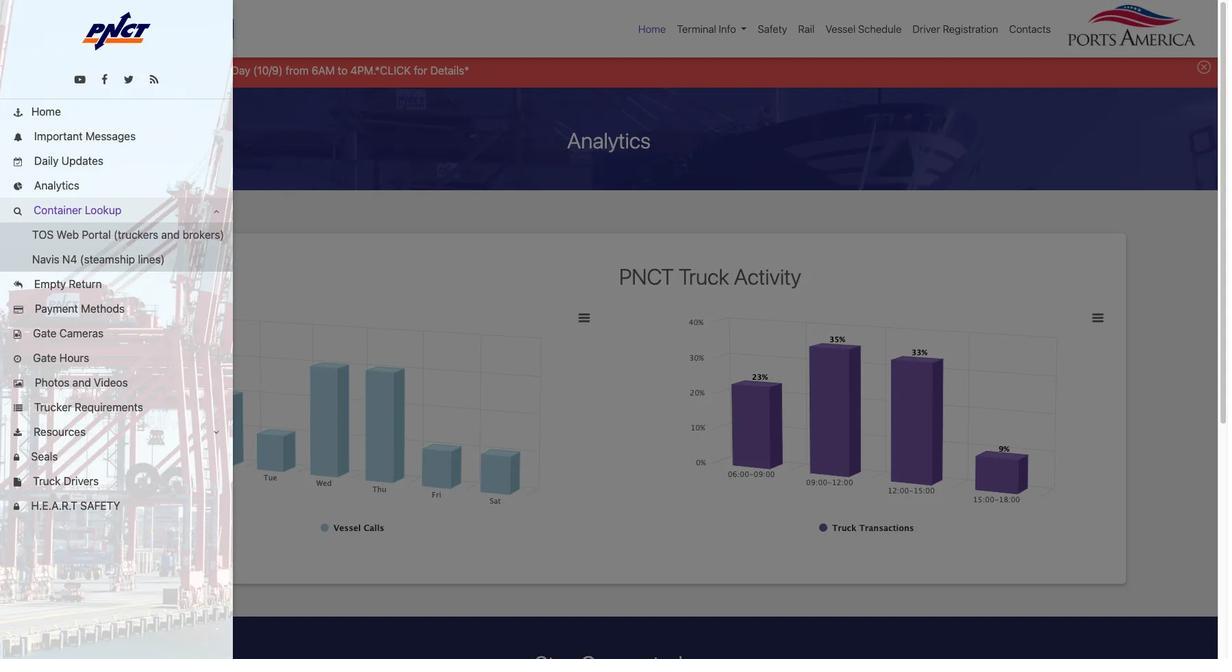 Task type: locate. For each thing, give the bounding box(es) containing it.
2 vertical spatial home
[[103, 211, 132, 223]]

be
[[120, 64, 132, 76]]

0 vertical spatial lock image
[[14, 454, 19, 463]]

1 vertical spatial truck
[[33, 476, 61, 488]]

0 vertical spatial home link
[[633, 16, 672, 42]]

1 lock image from the top
[[14, 454, 19, 463]]

4pm.*click
[[351, 64, 411, 76]]

2 vertical spatial analytics
[[146, 211, 192, 223]]

home up tos web portal (truckers and brokers) at top left
[[103, 211, 132, 223]]

gate up photos
[[33, 352, 57, 365]]

2 horizontal spatial home
[[639, 23, 666, 35]]

0 vertical spatial truck
[[679, 264, 730, 290]]

schedule
[[858, 23, 902, 35]]

updates
[[62, 155, 103, 167]]

truck down seals
[[33, 476, 61, 488]]

driver registration
[[913, 23, 999, 35]]

gate hours link
[[0, 346, 233, 371]]

download image
[[14, 430, 22, 438]]

2 horizontal spatial analytics
[[567, 127, 651, 153]]

important messages link
[[0, 124, 233, 149]]

0 horizontal spatial home
[[31, 106, 61, 118]]

truck inside truck drivers link
[[33, 476, 61, 488]]

rail link
[[793, 16, 820, 42]]

resources
[[31, 426, 86, 439]]

return
[[69, 278, 102, 291]]

0 horizontal spatial and
[[72, 377, 91, 389]]

hours
[[59, 352, 89, 365]]

container lookup link
[[0, 198, 233, 223]]

safety
[[80, 500, 120, 513]]

tos web portal (truckers and brokers)
[[32, 229, 224, 241]]

registration
[[943, 23, 999, 35]]

requirements
[[75, 402, 143, 414]]

rss image
[[150, 74, 159, 85]]

lock image inside 'seals' link
[[14, 454, 19, 463]]

2 gate from the top
[[33, 352, 57, 365]]

0 vertical spatial and
[[161, 229, 180, 241]]

day
[[231, 64, 250, 76]]

open
[[135, 64, 160, 76]]

columbus
[[178, 64, 229, 76]]

photos and videos link
[[0, 371, 233, 395]]

gate cameras link
[[0, 321, 233, 346]]

vessel
[[826, 23, 856, 35], [106, 264, 165, 290]]

vessel for vessel calls
[[106, 264, 165, 290]]

1 horizontal spatial and
[[161, 229, 180, 241]]

lock image down file image
[[14, 504, 19, 512]]

0 vertical spatial home
[[639, 23, 666, 35]]

n4
[[62, 254, 77, 266]]

0 horizontal spatial vessel
[[106, 264, 165, 290]]

container
[[34, 204, 82, 217]]

important
[[34, 130, 83, 143]]

pnct inside alert
[[69, 64, 98, 76]]

1 horizontal spatial analytics
[[146, 211, 192, 223]]

navis
[[32, 254, 59, 266]]

for
[[414, 64, 428, 76]]

calendar check o image
[[14, 158, 22, 167]]

1 horizontal spatial home
[[103, 211, 132, 223]]

home link for the safety 'link'
[[633, 16, 672, 42]]

and
[[161, 229, 180, 241], [72, 377, 91, 389]]

quick links link
[[14, 21, 76, 37]]

home link up messages on the left of the page
[[0, 99, 233, 124]]

home
[[639, 23, 666, 35], [31, 106, 61, 118], [103, 211, 132, 223]]

0 horizontal spatial pnct
[[69, 64, 98, 76]]

messages
[[86, 130, 136, 143]]

payment
[[35, 303, 78, 315]]

home link up tos web portal (truckers and brokers) at top left
[[103, 211, 132, 223]]

pnct for pnct truck activity
[[619, 264, 674, 290]]

contacts link
[[1004, 16, 1057, 42]]

from
[[286, 64, 309, 76]]

quick links
[[14, 23, 68, 35]]

daily updates link
[[0, 149, 233, 173]]

0 vertical spatial vessel
[[826, 23, 856, 35]]

vessel for vessel schedule
[[826, 23, 856, 35]]

empty
[[34, 278, 66, 291]]

6am
[[312, 64, 335, 76]]

1 vertical spatial pnct
[[619, 264, 674, 290]]

0 vertical spatial analytics
[[567, 127, 651, 153]]

analytics link
[[0, 173, 233, 198]]

file image
[[14, 479, 21, 488]]

safety link
[[753, 16, 793, 42]]

list image
[[14, 405, 22, 414]]

daily updates
[[31, 155, 103, 167]]

1 gate from the top
[[33, 328, 57, 340]]

1 vertical spatial home link
[[0, 99, 233, 124]]

1 horizontal spatial pnct
[[619, 264, 674, 290]]

0 horizontal spatial truck
[[33, 476, 61, 488]]

1 horizontal spatial vessel
[[826, 23, 856, 35]]

reply all image
[[14, 282, 22, 290]]

calls
[[170, 264, 215, 290]]

1 vertical spatial and
[[72, 377, 91, 389]]

clock o image
[[14, 356, 21, 364]]

home up important
[[31, 106, 61, 118]]

1 vertical spatial gate
[[33, 352, 57, 365]]

container lookup
[[31, 204, 122, 217]]

lock image up file image
[[14, 454, 19, 463]]

home link
[[633, 16, 672, 42], [0, 99, 233, 124], [103, 211, 132, 223]]

lock image inside h.e.a.r.t safety link
[[14, 504, 19, 512]]

truck left activity
[[679, 264, 730, 290]]

0 horizontal spatial analytics
[[31, 180, 79, 192]]

home link up pnct will be open on columbus day (10/9) from 6am to 4pm.*click for details* alert on the top of page
[[633, 16, 672, 42]]

analytics
[[567, 127, 651, 153], [31, 180, 79, 192], [146, 211, 192, 223]]

gate
[[33, 328, 57, 340], [33, 352, 57, 365]]

lock image
[[14, 454, 19, 463], [14, 504, 19, 512]]

1 vertical spatial vessel
[[106, 264, 165, 290]]

and up trucker requirements
[[72, 377, 91, 389]]

0 vertical spatial pnct
[[69, 64, 98, 76]]

trucker requirements link
[[0, 395, 233, 420]]

activity
[[734, 264, 801, 290]]

home up pnct will be open on columbus day (10/9) from 6am to 4pm.*click for details* alert on the top of page
[[639, 23, 666, 35]]

and up lines)
[[161, 229, 180, 241]]

(truckers
[[114, 229, 158, 241]]

photo image
[[14, 380, 23, 389]]

gate down the payment
[[33, 328, 57, 340]]

bell image
[[14, 134, 22, 142]]

1 vertical spatial lock image
[[14, 504, 19, 512]]

0 vertical spatial gate
[[33, 328, 57, 340]]

truck
[[679, 264, 730, 290], [33, 476, 61, 488]]

2 lock image from the top
[[14, 504, 19, 512]]

1 horizontal spatial truck
[[679, 264, 730, 290]]



Task type: vqa. For each thing, say whether or not it's contained in the screenshot.
middle "Marsh"
no



Task type: describe. For each thing, give the bounding box(es) containing it.
contacts
[[1009, 23, 1051, 35]]

seals link
[[0, 445, 233, 469]]

pie chart image
[[14, 183, 22, 192]]

search image
[[14, 208, 22, 216]]

close image
[[1198, 60, 1211, 74]]

twitter image
[[124, 74, 134, 85]]

lines)
[[138, 254, 165, 266]]

drivers
[[64, 476, 99, 488]]

home link for daily updates link on the top left of the page
[[0, 99, 233, 124]]

tos web portal (truckers and brokers) link
[[0, 223, 233, 247]]

seals
[[28, 451, 58, 463]]

angle down image
[[214, 429, 219, 438]]

driver
[[913, 23, 941, 35]]

rail
[[798, 23, 815, 35]]

(10/9)
[[253, 64, 283, 76]]

angle down image
[[214, 207, 219, 216]]

gate for gate hours
[[33, 352, 57, 365]]

h.e.a.r.t safety
[[28, 500, 120, 513]]

will
[[101, 64, 117, 76]]

gate for gate cameras
[[33, 328, 57, 340]]

photos
[[35, 377, 70, 389]]

truck drivers link
[[0, 469, 233, 494]]

cameras
[[59, 328, 104, 340]]

pnct will be open on columbus day (10/9) from 6am to 4pm.*click for details* link
[[69, 62, 469, 79]]

payment methods
[[32, 303, 125, 315]]

driver registration link
[[907, 16, 1004, 42]]

on
[[163, 64, 175, 76]]

brokers)
[[183, 229, 224, 241]]

pnct will be open on columbus day (10/9) from 6am to 4pm.*click for details*
[[69, 64, 469, 76]]

file movie o image
[[14, 331, 21, 340]]

gate hours
[[30, 352, 89, 365]]

daily
[[34, 155, 59, 167]]

trucker
[[34, 402, 72, 414]]

photos and videos
[[32, 377, 128, 389]]

methods
[[81, 303, 125, 315]]

safety
[[758, 23, 787, 35]]

gate cameras
[[30, 328, 104, 340]]

and inside photos and videos link
[[72, 377, 91, 389]]

1 vertical spatial home
[[31, 106, 61, 118]]

lock image for h.e.a.r.t safety
[[14, 504, 19, 512]]

youtube play image
[[74, 74, 85, 85]]

to
[[338, 64, 348, 76]]

important messages
[[31, 130, 136, 143]]

vessel schedule
[[826, 23, 902, 35]]

truck drivers
[[30, 476, 99, 488]]

1 vertical spatial analytics
[[31, 180, 79, 192]]

2 vertical spatial home link
[[103, 211, 132, 223]]

tos
[[32, 229, 54, 241]]

resources link
[[0, 420, 233, 445]]

h.e.a.r.t
[[31, 500, 77, 513]]

lock image for seals
[[14, 454, 19, 463]]

anchor image
[[14, 109, 22, 118]]

credit card image
[[14, 306, 23, 315]]

lookup
[[85, 204, 122, 217]]

facebook image
[[101, 74, 108, 85]]

portal
[[82, 229, 111, 241]]

pnct for pnct will be open on columbus day (10/9) from 6am to 4pm.*click for details*
[[69, 64, 98, 76]]

h.e.a.r.t safety link
[[0, 494, 233, 519]]

navis n4 (steamship lines) link
[[0, 247, 233, 272]]

navis n4 (steamship lines)
[[32, 254, 165, 266]]

trucker requirements
[[31, 402, 143, 414]]

empty return link
[[0, 272, 233, 297]]

pnct will be open on columbus day (10/9) from 6am to 4pm.*click for details* alert
[[0, 50, 1218, 87]]

videos
[[94, 377, 128, 389]]

pnct truck activity
[[619, 264, 801, 290]]

empty return
[[31, 278, 102, 291]]

and inside tos web portal (truckers and brokers) 'link'
[[161, 229, 180, 241]]

details*
[[431, 64, 469, 76]]

vessel calls
[[106, 264, 215, 290]]

payment methods link
[[0, 297, 233, 321]]

vessel schedule link
[[820, 16, 907, 42]]

web
[[56, 229, 79, 241]]

quick
[[14, 23, 41, 35]]

links
[[43, 23, 68, 35]]

(steamship
[[80, 254, 135, 266]]



